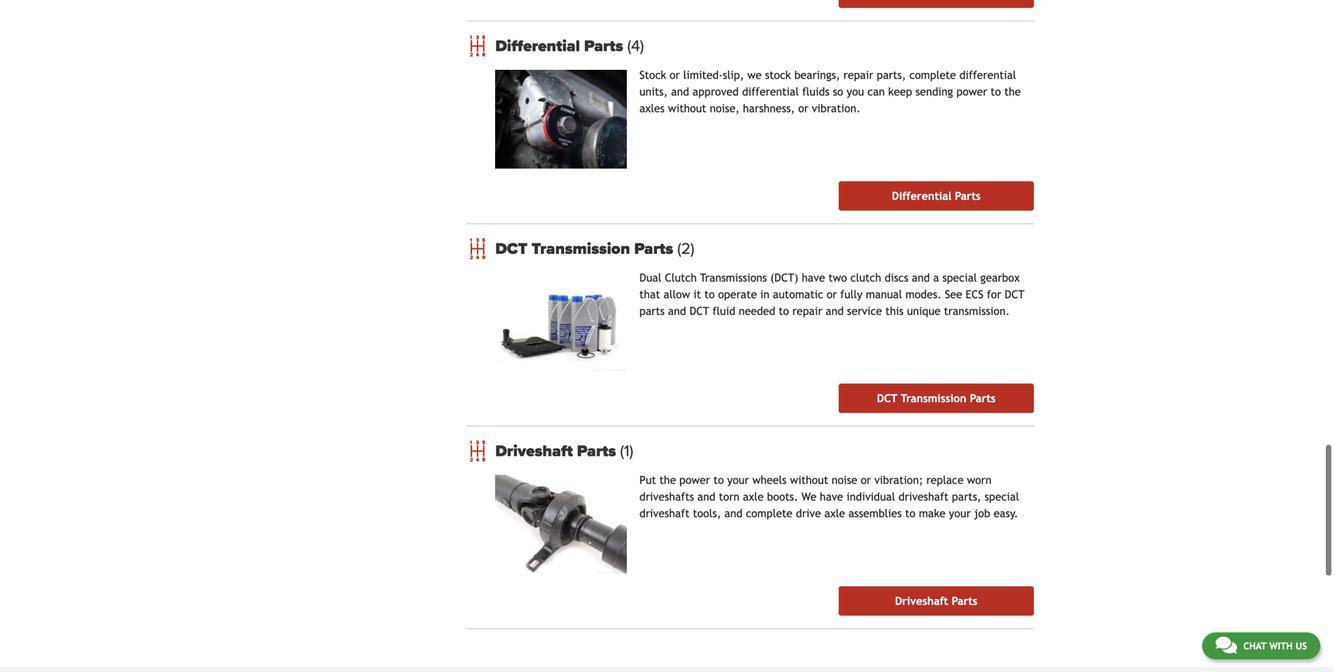 Task type: vqa. For each thing, say whether or not it's contained in the screenshot.
flush
no



Task type: describe. For each thing, give the bounding box(es) containing it.
complete inside put the power to your wheels without noise or vibration; replace worn driveshafts and torn axle boots. we have individual driveshaft parts, special driveshaft tools, and complete drive axle assemblies to make your job easy.
[[746, 506, 793, 519]]

transmission.
[[945, 303, 1010, 316]]

transmissions
[[700, 270, 767, 282]]

keep
[[889, 84, 913, 96]]

you
[[847, 84, 865, 96]]

transmission for topmost dct transmission parts link
[[532, 238, 631, 257]]

1 vertical spatial differential
[[743, 84, 799, 96]]

or down fluids
[[799, 100, 809, 113]]

1 horizontal spatial driveshaft parts
[[896, 594, 978, 606]]

operate
[[719, 286, 757, 299]]

to inside stock or limited-slip, we stock bearings, repair parts, complete differential units, and approved differential fluids so you can keep sending power to the axles without noise, harshness, or vibration.
[[991, 84, 1002, 96]]

differential parts thumbnail image image
[[496, 68, 627, 167]]

gearbox
[[981, 270, 1020, 282]]

0 horizontal spatial driveshaft
[[640, 506, 690, 519]]

vibration.
[[812, 100, 861, 113]]

without inside stock or limited-slip, we stock bearings, repair parts, complete differential units, and approved differential fluids so you can keep sending power to the axles without noise, harshness, or vibration.
[[668, 100, 707, 113]]

(dct)
[[771, 270, 799, 282]]

vibration;
[[875, 473, 924, 485]]

a
[[934, 270, 940, 282]]

0 vertical spatial differential parts
[[496, 35, 628, 54]]

stock
[[766, 67, 792, 80]]

and down torn
[[725, 506, 743, 519]]

worn
[[968, 473, 992, 485]]

job
[[975, 506, 991, 519]]

modes.
[[906, 286, 942, 299]]

have inside put the power to your wheels without noise or vibration; replace worn driveshafts and torn axle boots. we have individual driveshaft parts, special driveshaft tools, and complete drive axle assemblies to make your job easy.
[[820, 489, 844, 502]]

to right it
[[705, 286, 715, 299]]

special inside put the power to your wheels without noise or vibration; replace worn driveshafts and torn axle boots. we have individual driveshaft parts, special driveshaft tools, and complete drive axle assemblies to make your job easy.
[[985, 489, 1020, 502]]

dct transmission parts for topmost dct transmission parts link
[[496, 238, 678, 257]]

have inside dual clutch transmissions (dct) have two clutch discs and a special gearbox that allow it to operate in automatic or fully manual modes. see ecs for dct parts and dct fluid needed to repair and service this unique transmission.
[[802, 270, 826, 282]]

put the power to your wheels without noise or vibration; replace worn driveshafts and torn axle boots. we have individual driveshaft parts, special driveshaft tools, and complete drive axle assemblies to make your job easy.
[[640, 473, 1020, 519]]

in
[[761, 286, 770, 299]]

0 vertical spatial differential parts link
[[496, 35, 1035, 54]]

chat
[[1244, 641, 1267, 652]]

drive
[[796, 506, 822, 519]]

0 horizontal spatial driveshaft
[[496, 440, 573, 460]]

needed
[[739, 303, 776, 316]]

to down automatic
[[779, 303, 790, 316]]

1 horizontal spatial differential parts
[[892, 188, 981, 201]]

stock or limited-slip, we stock bearings, repair parts, complete differential units, and approved differential fluids so you can keep sending power to the axles without noise, harshness, or vibration.
[[640, 67, 1022, 113]]

1 vertical spatial axle
[[825, 506, 846, 519]]

ecs
[[966, 286, 984, 299]]

clutch
[[851, 270, 882, 282]]

allow
[[664, 286, 691, 299]]

for
[[988, 286, 1002, 299]]

make
[[919, 506, 946, 519]]

0 horizontal spatial driveshaft parts
[[496, 440, 621, 460]]

noise,
[[710, 100, 740, 113]]

this
[[886, 303, 904, 316]]

dual clutch transmissions (dct) have two clutch discs and a special gearbox that allow it to operate in automatic or fully manual modes. see ecs for dct parts and dct fluid needed to repair and service this unique transmission.
[[640, 270, 1025, 316]]

manual
[[866, 286, 903, 299]]

individual
[[847, 489, 896, 502]]

assemblies
[[849, 506, 902, 519]]

we
[[802, 489, 817, 502]]

chat with us link
[[1203, 633, 1321, 660]]

axles
[[640, 100, 665, 113]]

we
[[748, 67, 762, 80]]

fluid
[[713, 303, 736, 316]]

power inside put the power to your wheels without noise or vibration; replace worn driveshafts and torn axle boots. we have individual driveshaft parts, special driveshaft tools, and complete drive axle assemblies to make your job easy.
[[680, 473, 711, 485]]

discs
[[885, 270, 909, 282]]

and inside stock or limited-slip, we stock bearings, repair parts, complete differential units, and approved differential fluids so you can keep sending power to the axles without noise, harshness, or vibration.
[[672, 84, 690, 96]]

repair inside dual clutch transmissions (dct) have two clutch discs and a special gearbox that allow it to operate in automatic or fully manual modes. see ecs for dct parts and dct fluid needed to repair and service this unique transmission.
[[793, 303, 823, 316]]



Task type: locate. For each thing, give the bounding box(es) containing it.
differential parts link
[[496, 35, 1035, 54], [839, 180, 1035, 209]]

boots.
[[768, 489, 799, 502]]

dual
[[640, 270, 662, 282]]

differential
[[496, 35, 580, 54], [892, 188, 952, 201]]

differential
[[960, 67, 1017, 80], [743, 84, 799, 96]]

0 horizontal spatial dct transmission parts
[[496, 238, 678, 257]]

slip,
[[723, 67, 745, 80]]

0 vertical spatial special
[[943, 270, 978, 282]]

repair down automatic
[[793, 303, 823, 316]]

and
[[672, 84, 690, 96], [912, 270, 931, 282], [668, 303, 687, 316], [826, 303, 844, 316], [698, 489, 716, 502], [725, 506, 743, 519]]

see
[[945, 286, 963, 299]]

and right units,
[[672, 84, 690, 96]]

two
[[829, 270, 848, 282]]

the inside stock or limited-slip, we stock bearings, repair parts, complete differential units, and approved differential fluids so you can keep sending power to the axles without noise, harshness, or vibration.
[[1005, 84, 1022, 96]]

0 horizontal spatial differential
[[496, 35, 580, 54]]

1 vertical spatial complete
[[746, 506, 793, 519]]

complete down boots.
[[746, 506, 793, 519]]

your up torn
[[728, 473, 750, 485]]

1 horizontal spatial differential
[[892, 188, 952, 201]]

comments image
[[1216, 636, 1238, 655]]

to up torn
[[714, 473, 724, 485]]

transmission
[[532, 238, 631, 257], [901, 391, 967, 404]]

differential for top differential parts link
[[496, 35, 580, 54]]

driveshaft parts
[[496, 440, 621, 460], [896, 594, 978, 606]]

1 horizontal spatial special
[[985, 489, 1020, 502]]

1 vertical spatial dct transmission parts link
[[839, 383, 1035, 412]]

driveshaft
[[899, 489, 949, 502], [640, 506, 690, 519]]

or
[[670, 67, 680, 80], [799, 100, 809, 113], [827, 286, 837, 299], [861, 473, 872, 485]]

0 vertical spatial transmission
[[532, 238, 631, 257]]

driveshaft down driveshafts
[[640, 506, 690, 519]]

1 vertical spatial driveshaft parts
[[896, 594, 978, 606]]

parts, down the worn on the bottom right of page
[[953, 489, 982, 502]]

sending
[[916, 84, 954, 96]]

parts, inside put the power to your wheels without noise or vibration; replace worn driveshafts and torn axle boots. we have individual driveshaft parts, special driveshaft tools, and complete drive axle assemblies to make your job easy.
[[953, 489, 982, 502]]

0 vertical spatial driveshaft
[[899, 489, 949, 502]]

complete up sending
[[910, 67, 957, 80]]

driveshaft parts link
[[496, 440, 1035, 460], [839, 585, 1035, 615]]

1 horizontal spatial driveshaft
[[896, 594, 949, 606]]

0 horizontal spatial repair
[[793, 303, 823, 316]]

to right sending
[[991, 84, 1002, 96]]

bearings,
[[795, 67, 841, 80]]

so
[[833, 84, 844, 96]]

1 vertical spatial your
[[950, 506, 971, 519]]

0 horizontal spatial transmission
[[532, 238, 631, 257]]

transmission for bottommost dct transmission parts link
[[901, 391, 967, 404]]

and up the tools,
[[698, 489, 716, 502]]

torn
[[719, 489, 740, 502]]

repair
[[844, 67, 874, 80], [793, 303, 823, 316]]

tools,
[[693, 506, 722, 519]]

1 horizontal spatial parts,
[[953, 489, 982, 502]]

the inside put the power to your wheels without noise or vibration; replace worn driveshafts and torn axle boots. we have individual driveshaft parts, special driveshaft tools, and complete drive axle assemblies to make your job easy.
[[660, 473, 676, 485]]

fluids
[[803, 84, 830, 96]]

repair inside stock or limited-slip, we stock bearings, repair parts, complete differential units, and approved differential fluids so you can keep sending power to the axles without noise, harshness, or vibration.
[[844, 67, 874, 80]]

limited-
[[684, 67, 723, 80]]

the up driveshafts
[[660, 473, 676, 485]]

that
[[640, 286, 661, 299]]

1 vertical spatial driveshaft
[[640, 506, 690, 519]]

your
[[728, 473, 750, 485], [950, 506, 971, 519]]

1 vertical spatial repair
[[793, 303, 823, 316]]

1 horizontal spatial complete
[[910, 67, 957, 80]]

1 vertical spatial the
[[660, 473, 676, 485]]

axle
[[743, 489, 764, 502], [825, 506, 846, 519]]

0 vertical spatial power
[[957, 84, 988, 96]]

0 horizontal spatial parts,
[[877, 67, 907, 80]]

have down the noise
[[820, 489, 844, 502]]

1 horizontal spatial axle
[[825, 506, 846, 519]]

replace
[[927, 473, 964, 485]]

1 vertical spatial differential parts
[[892, 188, 981, 201]]

special
[[943, 270, 978, 282], [985, 489, 1020, 502]]

special up easy.
[[985, 489, 1020, 502]]

driveshafts
[[640, 489, 695, 502]]

power inside stock or limited-slip, we stock bearings, repair parts, complete differential units, and approved differential fluids so you can keep sending power to the axles without noise, harshness, or vibration.
[[957, 84, 988, 96]]

0 vertical spatial the
[[1005, 84, 1022, 96]]

0 horizontal spatial your
[[728, 473, 750, 485]]

1 vertical spatial special
[[985, 489, 1020, 502]]

special inside dual clutch transmissions (dct) have two clutch discs and a special gearbox that allow it to operate in automatic or fully manual modes. see ecs for dct parts and dct fluid needed to repair and service this unique transmission.
[[943, 270, 978, 282]]

or inside dual clutch transmissions (dct) have two clutch discs and a special gearbox that allow it to operate in automatic or fully manual modes. see ecs for dct parts and dct fluid needed to repair and service this unique transmission.
[[827, 286, 837, 299]]

1 horizontal spatial transmission
[[901, 391, 967, 404]]

dct
[[496, 238, 528, 257], [1005, 286, 1025, 299], [690, 303, 710, 316], [877, 391, 898, 404]]

1 vertical spatial power
[[680, 473, 711, 485]]

units,
[[640, 84, 668, 96]]

dct transmission parts
[[496, 238, 678, 257], [877, 391, 996, 404]]

complete
[[910, 67, 957, 80], [746, 506, 793, 519]]

0 vertical spatial dct transmission parts link
[[496, 238, 1035, 257]]

can
[[868, 84, 885, 96]]

with
[[1270, 641, 1294, 652]]

parts
[[640, 303, 665, 316]]

differential for bottommost differential parts link
[[892, 188, 952, 201]]

0 vertical spatial differential
[[496, 35, 580, 54]]

0 horizontal spatial complete
[[746, 506, 793, 519]]

or down two
[[827, 286, 837, 299]]

repair up "you"
[[844, 67, 874, 80]]

1 horizontal spatial the
[[1005, 84, 1022, 96]]

without inside put the power to your wheels without noise or vibration; replace worn driveshafts and torn axle boots. we have individual driveshaft parts, special driveshaft tools, and complete drive axle assemblies to make your job easy.
[[790, 473, 829, 485]]

0 vertical spatial without
[[668, 100, 707, 113]]

clutch
[[665, 270, 697, 282]]

1 horizontal spatial driveshaft
[[899, 489, 949, 502]]

0 horizontal spatial without
[[668, 100, 707, 113]]

0 vertical spatial driveshaft
[[496, 440, 573, 460]]

the
[[1005, 84, 1022, 96], [660, 473, 676, 485]]

the right sending
[[1005, 84, 1022, 96]]

1 vertical spatial without
[[790, 473, 829, 485]]

dct transmission parts thumbnail image image
[[496, 271, 627, 370]]

dct transmission parts link
[[496, 238, 1035, 257], [839, 383, 1035, 412]]

1 horizontal spatial repair
[[844, 67, 874, 80]]

1 vertical spatial differential
[[892, 188, 952, 201]]

0 vertical spatial have
[[802, 270, 826, 282]]

parts,
[[877, 67, 907, 80], [953, 489, 982, 502]]

us
[[1296, 641, 1308, 652]]

0 horizontal spatial power
[[680, 473, 711, 485]]

0 vertical spatial axle
[[743, 489, 764, 502]]

0 horizontal spatial special
[[943, 270, 978, 282]]

your left job
[[950, 506, 971, 519]]

1 vertical spatial have
[[820, 489, 844, 502]]

to
[[991, 84, 1002, 96], [705, 286, 715, 299], [779, 303, 790, 316], [714, 473, 724, 485], [906, 506, 916, 519]]

0 vertical spatial repair
[[844, 67, 874, 80]]

1 horizontal spatial dct transmission parts
[[877, 391, 996, 404]]

0 vertical spatial dct transmission parts
[[496, 238, 678, 257]]

special up see
[[943, 270, 978, 282]]

power
[[957, 84, 988, 96], [680, 473, 711, 485]]

unique
[[908, 303, 941, 316]]

or up individual
[[861, 473, 872, 485]]

1 vertical spatial parts,
[[953, 489, 982, 502]]

it
[[694, 286, 702, 299]]

1 vertical spatial driveshaft parts link
[[839, 585, 1035, 615]]

to left make
[[906, 506, 916, 519]]

axle right the drive at the right of the page
[[825, 506, 846, 519]]

put
[[640, 473, 657, 485]]

and down allow
[[668, 303, 687, 316]]

differential parts
[[496, 35, 628, 54], [892, 188, 981, 201]]

1 vertical spatial differential parts link
[[839, 180, 1035, 209]]

1 horizontal spatial without
[[790, 473, 829, 485]]

chat with us
[[1244, 641, 1308, 652]]

0 horizontal spatial differential parts
[[496, 35, 628, 54]]

0 vertical spatial complete
[[910, 67, 957, 80]]

1 horizontal spatial your
[[950, 506, 971, 519]]

0 vertical spatial parts,
[[877, 67, 907, 80]]

0 horizontal spatial the
[[660, 473, 676, 485]]

power right sending
[[957, 84, 988, 96]]

parts, inside stock or limited-slip, we stock bearings, repair parts, complete differential units, and approved differential fluids so you can keep sending power to the axles without noise, harshness, or vibration.
[[877, 67, 907, 80]]

harshness,
[[743, 100, 795, 113]]

service
[[848, 303, 883, 316]]

0 horizontal spatial differential
[[743, 84, 799, 96]]

complete inside stock or limited-slip, we stock bearings, repair parts, complete differential units, and approved differential fluids so you can keep sending power to the axles without noise, harshness, or vibration.
[[910, 67, 957, 80]]

1 horizontal spatial power
[[957, 84, 988, 96]]

without up we
[[790, 473, 829, 485]]

1 vertical spatial transmission
[[901, 391, 967, 404]]

without
[[668, 100, 707, 113], [790, 473, 829, 485]]

or right the 'stock'
[[670, 67, 680, 80]]

automatic
[[773, 286, 824, 299]]

driveshaft parts thumbnail image image
[[496, 474, 627, 573]]

have up automatic
[[802, 270, 826, 282]]

axle down wheels
[[743, 489, 764, 502]]

1 vertical spatial dct transmission parts
[[877, 391, 996, 404]]

power up driveshafts
[[680, 473, 711, 485]]

stock
[[640, 67, 667, 80]]

without down approved
[[668, 100, 707, 113]]

dct transmission parts for bottommost dct transmission parts link
[[877, 391, 996, 404]]

and down fully
[[826, 303, 844, 316]]

0 horizontal spatial axle
[[743, 489, 764, 502]]

driveshaft
[[496, 440, 573, 460], [896, 594, 949, 606]]

parts
[[584, 35, 624, 54], [955, 188, 981, 201], [635, 238, 674, 257], [970, 391, 996, 404], [577, 440, 616, 460], [952, 594, 978, 606]]

or inside put the power to your wheels without noise or vibration; replace worn driveshafts and torn axle boots. we have individual driveshaft parts, special driveshaft tools, and complete drive axle assemblies to make your job easy.
[[861, 473, 872, 485]]

driveshaft up make
[[899, 489, 949, 502]]

fully
[[841, 286, 863, 299]]

0 vertical spatial your
[[728, 473, 750, 485]]

noise
[[832, 473, 858, 485]]

0 vertical spatial driveshaft parts
[[496, 440, 621, 460]]

1 vertical spatial driveshaft
[[896, 594, 949, 606]]

0 vertical spatial driveshaft parts link
[[496, 440, 1035, 460]]

parts, up keep at the top of the page
[[877, 67, 907, 80]]

and left a
[[912, 270, 931, 282]]

1 horizontal spatial differential
[[960, 67, 1017, 80]]

have
[[802, 270, 826, 282], [820, 489, 844, 502]]

0 vertical spatial differential
[[960, 67, 1017, 80]]

easy.
[[994, 506, 1019, 519]]

approved
[[693, 84, 739, 96]]

wheels
[[753, 473, 787, 485]]



